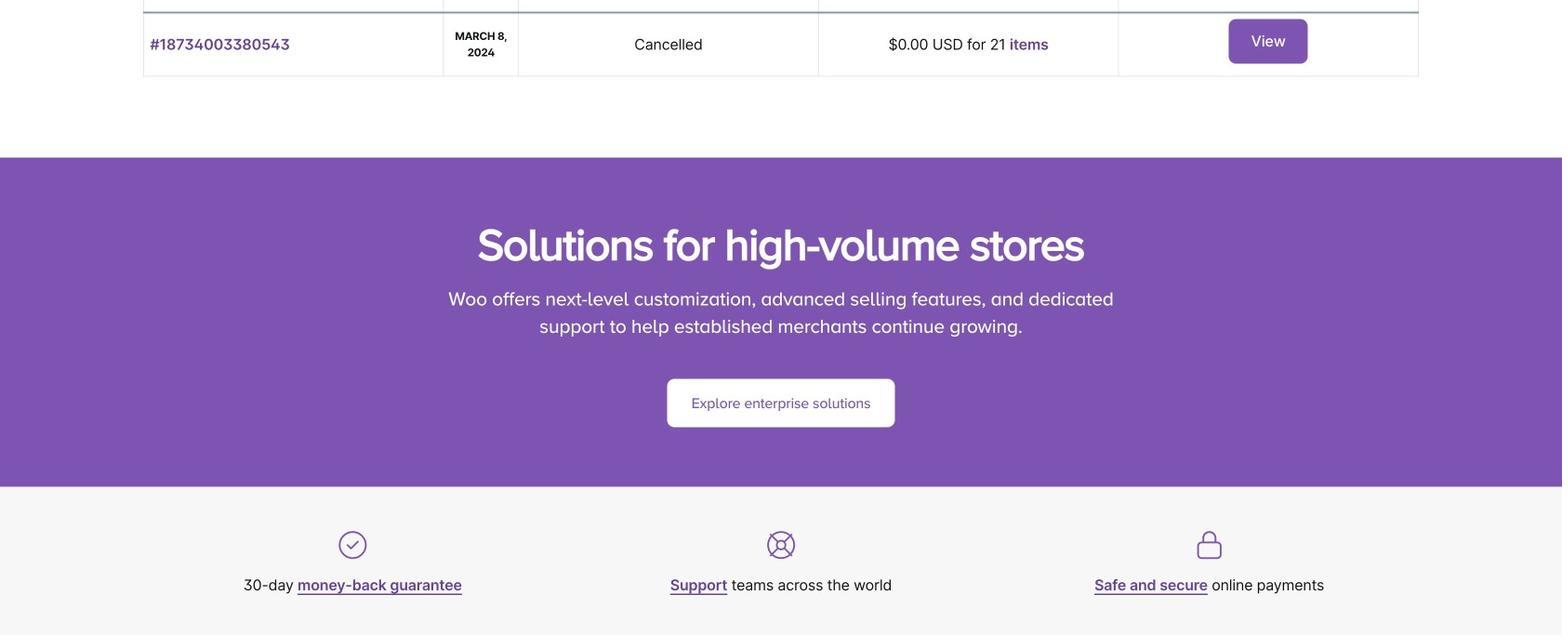 Task type: describe. For each thing, give the bounding box(es) containing it.
1 light image from the left
[[339, 531, 367, 559]]

2 light image from the left
[[1197, 531, 1222, 559]]



Task type: vqa. For each thing, say whether or not it's contained in the screenshot.
first light image from the right
yes



Task type: locate. For each thing, give the bounding box(es) containing it.
1 horizontal spatial light image
[[1197, 531, 1222, 559]]

light image
[[339, 531, 367, 559], [1197, 531, 1222, 559]]

0 horizontal spatial light image
[[339, 531, 367, 559]]

light image
[[767, 531, 795, 559]]



